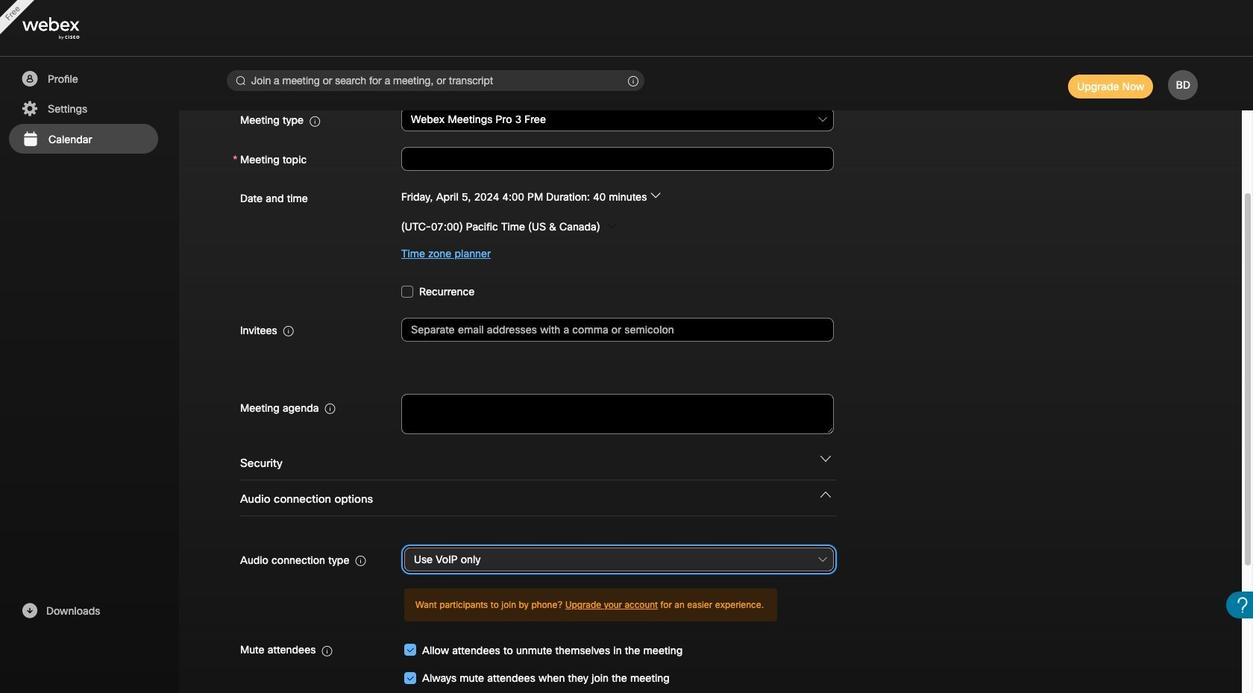 Task type: locate. For each thing, give the bounding box(es) containing it.
group
[[233, 184, 1189, 267], [240, 636, 834, 692]]

0 vertical spatial group
[[233, 184, 1189, 267]]

2 ng down image from the top
[[821, 489, 831, 500]]

None field
[[401, 106, 835, 133]]

None text field
[[401, 147, 834, 171], [401, 394, 834, 434], [401, 147, 834, 171], [401, 394, 834, 434]]

cisco webex image
[[22, 17, 112, 40]]

1 vertical spatial group
[[240, 636, 834, 692]]

1 horizontal spatial arrow image
[[650, 190, 661, 200]]

arrow image
[[650, 190, 661, 200], [607, 221, 618, 231]]

1 vertical spatial ng down image
[[821, 489, 831, 500]]

1 ng down image from the top
[[821, 454, 831, 464]]

mds meetings_filled image
[[21, 131, 40, 148]]

mds content download_filled image
[[20, 602, 39, 620]]

mds settings_filled image
[[20, 100, 39, 118]]

banner
[[0, 0, 1253, 57]]

ng down image
[[821, 454, 831, 464], [821, 489, 831, 500]]

0 horizontal spatial arrow image
[[607, 221, 618, 231]]

0 vertical spatial ng down image
[[821, 454, 831, 464]]

Invitees text field
[[401, 318, 834, 341]]



Task type: describe. For each thing, give the bounding box(es) containing it.
group inside audio connection options region
[[240, 636, 834, 692]]

0 vertical spatial arrow image
[[650, 190, 661, 200]]

1 vertical spatial arrow image
[[607, 221, 618, 231]]

Join a meeting or search for a meeting, or transcript text field
[[227, 70, 645, 91]]

mds people circle_filled image
[[20, 70, 39, 88]]

audio connection options region
[[233, 480, 1189, 693]]

ng down image inside audio connection options region
[[821, 489, 831, 500]]



